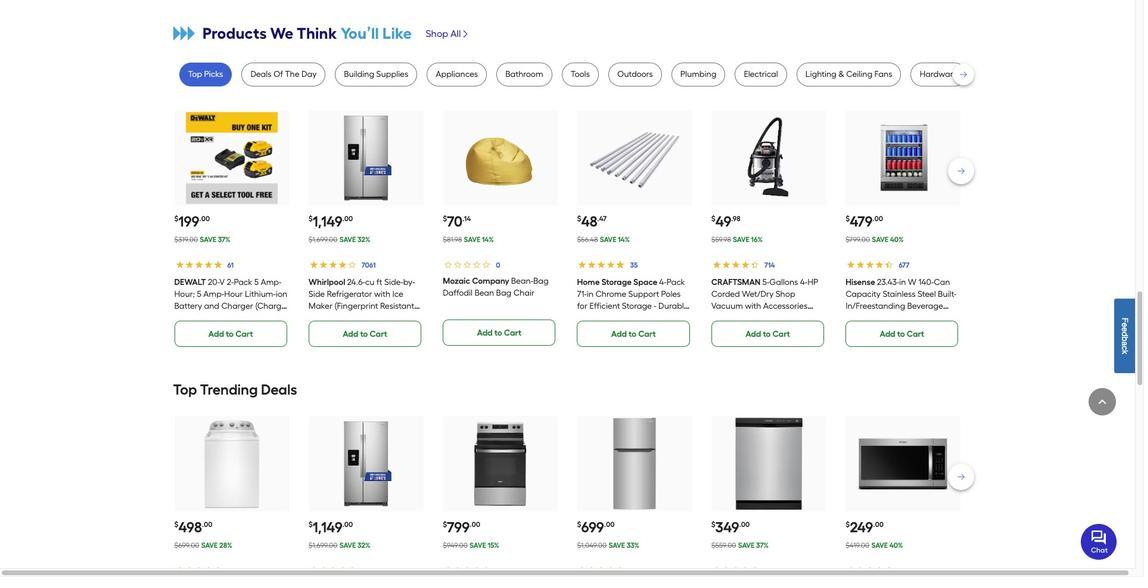 Task type: locate. For each thing, give the bounding box(es) containing it.
cart down glass
[[907, 329, 925, 339]]

1 horizontal spatial in
[[900, 277, 907, 287]]

1 horizontal spatial with
[[745, 301, 762, 311]]

of
[[274, 69, 283, 79]]

1 vertical spatial shop
[[776, 289, 796, 299]]

whirlpool 30-in glass top 4 elements 5.3-cu ft freestanding electric range (stainless steel) image
[[455, 418, 547, 510]]

shop inside shop all link
[[426, 28, 449, 39]]

$419.00 save 40%
[[846, 541, 904, 550]]

to inside 1,149 list item
[[360, 329, 368, 339]]

14% inside 70 list item
[[482, 236, 494, 244]]

add for 479
[[880, 329, 896, 339]]

add to cart link inside 49 list item
[[712, 321, 825, 347]]

e
[[1121, 323, 1130, 327], [1121, 327, 1130, 332]]

$1,049.00 save 33%
[[577, 541, 640, 550]]

efficient
[[590, 301, 620, 311]]

cart down -
[[639, 329, 656, 339]]

home storage space
[[577, 277, 658, 287]]

$ 249 .00
[[846, 519, 884, 536]]

$ 199 .00
[[174, 213, 210, 230]]

1 horizontal spatial 37%
[[757, 541, 769, 550]]

1 vertical spatial deals
[[261, 381, 297, 398]]

outdoors
[[618, 69, 653, 79]]

$ inside "$ 799 .00"
[[443, 521, 447, 529]]

add to cart inside 479 list item
[[880, 329, 925, 339]]

0 horizontal spatial 14%
[[482, 236, 494, 244]]

37% for 199
[[218, 236, 231, 244]]

1 horizontal spatial 14%
[[618, 236, 630, 244]]

5 up lithium-
[[254, 277, 259, 287]]

$ inside $ 49 .98
[[712, 215, 716, 223]]

to down 23.43-in w 140-can capacity stainless steel built- in/freestanding beverage refrigerator with glass door
[[898, 329, 906, 339]]

add to cart link inside 1,149 list item
[[309, 321, 422, 347]]

add to cart link for 70
[[443, 320, 556, 346]]

add to cart inside 48 list item
[[612, 329, 656, 339]]

save inside 1,149 list item
[[340, 236, 356, 244]]

w
[[909, 277, 917, 287]]

.00 for whirlpool 3.5-cu ft high efficiency agitator top-load washer (white) image on the left bottom
[[202, 521, 213, 529]]

to down bean-bag daffodil bean bag chair
[[495, 328, 503, 338]]

cart for 479
[[907, 329, 925, 339]]

add to cart link for 1,149
[[309, 321, 422, 347]]

14% right the $81.98
[[482, 236, 494, 244]]

stainless inside 23.43-in w 140-can capacity stainless steel built- in/freestanding beverage refrigerator with glass door
[[883, 289, 916, 299]]

cart inside 48 list item
[[639, 329, 656, 339]]

amp- down 20-
[[204, 289, 224, 299]]

0 horizontal spatial amp-
[[204, 289, 224, 299]]

37% right $319.00
[[218, 236, 231, 244]]

0 vertical spatial bag
[[534, 276, 549, 286]]

0 horizontal spatial with
[[374, 289, 391, 299]]

479
[[850, 213, 873, 230]]

plumbing
[[681, 69, 717, 79]]

to down accessories at the bottom of page
[[763, 329, 771, 339]]

save
[[200, 236, 216, 244], [340, 236, 356, 244], [464, 236, 481, 244], [600, 236, 617, 244], [733, 236, 750, 244], [873, 236, 889, 244], [201, 541, 218, 550], [340, 541, 356, 550], [470, 541, 486, 550], [609, 541, 626, 550], [739, 541, 755, 550], [872, 541, 888, 550]]

add inside 70 list item
[[477, 328, 493, 338]]

40% right $419.00
[[890, 541, 904, 550]]

add for 49
[[746, 329, 762, 339]]

0 horizontal spatial 37%
[[218, 236, 231, 244]]

to inside 48 list item
[[629, 329, 637, 339]]

add to cart
[[477, 328, 522, 338], [209, 329, 253, 339], [343, 329, 387, 339], [612, 329, 656, 339], [746, 329, 791, 339], [880, 329, 925, 339]]

.00 for whirlpool 30-in glass top 4 elements 5.3-cu ft freestanding electric range (stainless steel) image at the left bottom of the page
[[470, 521, 481, 529]]

0 horizontal spatial bag
[[496, 288, 512, 298]]

save inside 49 list item
[[733, 236, 750, 244]]

1 horizontal spatial shop
[[776, 289, 796, 299]]

add to cart link inside 48 list item
[[577, 321, 690, 347]]

5-
[[763, 277, 770, 287]]

add inside 479 list item
[[880, 329, 896, 339]]

add to cart down accessories at the bottom of page
[[746, 329, 791, 339]]

$1,699.00
[[309, 236, 338, 244], [309, 541, 338, 550]]

stainless down the "maker"
[[309, 313, 342, 323]]

bathroom
[[506, 69, 544, 79]]

shop inside 5-gallons 4-hp corded wet/dry shop vacuum with accessories included
[[776, 289, 796, 299]]

$
[[174, 215, 179, 223], [309, 215, 313, 223], [443, 215, 447, 223], [577, 215, 582, 223], [712, 215, 716, 223], [846, 215, 850, 223], [174, 521, 179, 529], [309, 521, 313, 529], [443, 521, 447, 529], [577, 521, 582, 529], [712, 521, 716, 529], [846, 521, 850, 529]]

refrigerator
[[327, 289, 372, 299], [846, 313, 892, 323]]

add inside 1,149 list item
[[343, 329, 359, 339]]

1 vertical spatial storage
[[622, 301, 652, 311]]

support
[[629, 289, 660, 299]]

craftsman 5-gallons 4-hp corded wet/dry shop vacuum with accessories included image
[[723, 112, 816, 204]]

bean-bag daffodil bean bag chair
[[443, 276, 549, 298]]

amp- up ion
[[261, 277, 282, 287]]

1 14% from the left
[[482, 236, 494, 244]]

0 vertical spatial with
[[374, 289, 391, 299]]

refrigerator inside 24.6-cu ft side-by- side refrigerator with ice maker (fingerprint resistant stainless steel)
[[327, 289, 372, 299]]

to inside 49 list item
[[763, 329, 771, 339]]

to for 199
[[226, 329, 234, 339]]

add to cart link inside '199' list item
[[174, 321, 287, 347]]

add to cart down charger
[[209, 329, 253, 339]]

$ 479 .00
[[846, 213, 884, 230]]

ion
[[276, 289, 288, 299]]

0 vertical spatial $1,699.00 save 32%
[[309, 236, 371, 244]]

.00 inside "$ 799 .00"
[[470, 521, 481, 529]]

$699.00
[[174, 541, 199, 550]]

1 pack from the left
[[234, 277, 252, 287]]

pack up poles
[[667, 277, 685, 287]]

1 horizontal spatial pack
[[667, 277, 685, 287]]

0 vertical spatial 37%
[[218, 236, 231, 244]]

$56.48
[[577, 236, 598, 244]]

building supplies
[[344, 69, 409, 79]]

1 horizontal spatial bag
[[534, 276, 549, 286]]

to inside '199' list item
[[226, 329, 234, 339]]

2 pack from the left
[[667, 277, 685, 287]]

steel
[[918, 289, 936, 299], [577, 313, 596, 323]]

.00 inside $ 498 .00
[[202, 521, 213, 529]]

e up the d
[[1121, 323, 1130, 327]]

$559.00 save 37%
[[712, 541, 769, 550]]

cart
[[504, 328, 522, 338], [236, 329, 253, 339], [370, 329, 387, 339], [639, 329, 656, 339], [773, 329, 791, 339], [907, 329, 925, 339]]

deals right trending
[[261, 381, 297, 398]]

with left glass
[[894, 313, 910, 323]]

14% right $56.48
[[618, 236, 630, 244]]

1 horizontal spatial steel
[[918, 289, 936, 299]]

home
[[577, 277, 600, 287]]

steel down 140-
[[918, 289, 936, 299]]

0 horizontal spatial shop
[[426, 28, 449, 39]]

1 $ 1,149 .00 from the top
[[309, 213, 353, 230]]

24.6-
[[347, 277, 365, 287]]

1 horizontal spatial refrigerator
[[846, 313, 892, 323]]

f
[[1121, 317, 1130, 323]]

$ 498 .00
[[174, 519, 213, 536]]

add to cart link inside 479 list item
[[846, 321, 959, 347]]

with down the ft
[[374, 289, 391, 299]]

1 horizontal spatial stainless
[[883, 289, 916, 299]]

2 horizontal spatial with
[[894, 313, 910, 323]]

37% right $559.00
[[757, 541, 769, 550]]

add to cart for 48
[[612, 329, 656, 339]]

add down construction
[[612, 329, 627, 339]]

5 right hour;
[[197, 289, 202, 299]]

37% inside '199' list item
[[218, 236, 231, 244]]

0 vertical spatial 40%
[[891, 236, 904, 244]]

1 $1,699.00 from the top
[[309, 236, 338, 244]]

0 horizontal spatial 5
[[197, 289, 202, 299]]

0 vertical spatial 32%
[[358, 236, 371, 244]]

mozaic company bean-bag daffodil bean bag chair image
[[455, 112, 547, 204]]

storage up chrome
[[602, 277, 632, 287]]

cart for 48
[[639, 329, 656, 339]]

stainless
[[883, 289, 916, 299], [309, 313, 342, 323]]

add to cart link down bean at the left
[[443, 320, 556, 346]]

craftsman
[[712, 277, 761, 287]]

to inside 70 list item
[[495, 328, 503, 338]]

0 vertical spatial top
[[188, 69, 202, 79]]

stainless inside 24.6-cu ft side-by- side refrigerator with ice maker (fingerprint resistant stainless steel)
[[309, 313, 342, 323]]

add to cart link for 479
[[846, 321, 959, 347]]

add to cart inside 49 list item
[[746, 329, 791, 339]]

add to cart link down -
[[577, 321, 690, 347]]

add down "steel)"
[[343, 329, 359, 339]]

0 horizontal spatial pack
[[234, 277, 252, 287]]

add to cart link down charger
[[174, 321, 287, 347]]

2 14% from the left
[[618, 236, 630, 244]]

1 1,149 from the top
[[313, 213, 343, 230]]

0 vertical spatial 1,149
[[313, 213, 343, 230]]

mozaic
[[443, 276, 470, 286]]

scroll to top element
[[1089, 388, 1117, 416]]

in
[[900, 277, 907, 287], [587, 289, 594, 299]]

chat invite button image
[[1082, 523, 1118, 560]]

$ inside $ 70 .14
[[443, 215, 447, 223]]

0 vertical spatial steel
[[918, 289, 936, 299]]

to down construction
[[629, 329, 637, 339]]

shop left all
[[426, 28, 449, 39]]

save inside 479 list item
[[873, 236, 889, 244]]

to inside 479 list item
[[898, 329, 906, 339]]

add down in/freestanding
[[880, 329, 896, 339]]

in down home
[[587, 289, 594, 299]]

70
[[447, 213, 463, 230]]

storage down support
[[622, 301, 652, 311]]

0 vertical spatial in
[[900, 277, 907, 287]]

1 vertical spatial amp-
[[204, 289, 224, 299]]

top
[[188, 69, 202, 79], [173, 381, 197, 398]]

0 vertical spatial 5
[[254, 277, 259, 287]]

in left w
[[900, 277, 907, 287]]

1 vertical spatial $ 1,149 .00
[[309, 519, 353, 536]]

70 list item
[[443, 110, 558, 346]]

top inside heading
[[173, 381, 197, 398]]

add to cart link down (fingerprint
[[309, 321, 422, 347]]

add to cart down glass
[[880, 329, 925, 339]]

1 vertical spatial in
[[587, 289, 594, 299]]

0 horizontal spatial in
[[587, 289, 594, 299]]

chair
[[514, 288, 535, 298]]

stainless down "23.43-"
[[883, 289, 916, 299]]

add to cart link down beverage
[[846, 321, 959, 347]]

add to cart inside 70 list item
[[477, 328, 522, 338]]

cart inside '199' list item
[[236, 329, 253, 339]]

2 4- from the left
[[801, 277, 808, 287]]

hisense 23.43-in w 140-can capacity stainless steel built-in/freestanding beverage refrigerator with glass door image
[[858, 112, 950, 204]]

40% right the $799.00
[[891, 236, 904, 244]]

add to cart down bean at the left
[[477, 328, 522, 338]]

1 vertical spatial 5
[[197, 289, 202, 299]]

0 horizontal spatial 4-
[[660, 277, 667, 287]]

dewalt
[[174, 277, 206, 287]]

14% for 70
[[482, 236, 494, 244]]

1 vertical spatial 32%
[[358, 541, 371, 550]]

20-
[[208, 277, 220, 287]]

top for top picks
[[188, 69, 202, 79]]

0 vertical spatial shop
[[426, 28, 449, 39]]

dewalt 20-v 2-pack 5 amp-hour; 5 amp-hour lithium-ion battery and charger (charger included) image
[[186, 112, 278, 204]]

.00 inside $ 249 .00
[[874, 521, 884, 529]]

1 4- from the left
[[660, 277, 667, 287]]

$56.48 save 14%
[[577, 236, 630, 244]]

in inside 23.43-in w 140-can capacity stainless steel built- in/freestanding beverage refrigerator with glass door
[[900, 277, 907, 287]]

0 vertical spatial refrigerator
[[327, 289, 372, 299]]

to down charger
[[226, 329, 234, 339]]

deals left of
[[251, 69, 272, 79]]

1 vertical spatial $1,699.00
[[309, 541, 338, 550]]

bag down company on the left top of the page
[[496, 288, 512, 298]]

construction
[[598, 313, 647, 323]]

20-v 2-pack 5 amp- hour; 5 amp-hour lithium-ion battery and charger (charger included)
[[174, 277, 289, 323]]

to for 479
[[898, 329, 906, 339]]

steel down for at right
[[577, 313, 596, 323]]

add to cart link down accessories at the bottom of page
[[712, 321, 825, 347]]

1 vertical spatial 40%
[[890, 541, 904, 550]]

with down wet/dry
[[745, 301, 762, 311]]

1 vertical spatial steel
[[577, 313, 596, 323]]

.00 for "frigidaire front control 24-in built-in dishwasher (stainless steel) energy star, 55-dba" image
[[740, 521, 750, 529]]

cart down accessories at the bottom of page
[[773, 329, 791, 339]]

add to cart inside '199' list item
[[209, 329, 253, 339]]

2 $ 1,149 .00 from the top
[[309, 519, 353, 536]]

14%
[[482, 236, 494, 244], [618, 236, 630, 244]]

add to cart link for 49
[[712, 321, 825, 347]]

battery
[[174, 301, 202, 311]]

$1,699.00 save 32% inside 1,149 list item
[[309, 236, 371, 244]]

0 vertical spatial amp-
[[261, 277, 282, 287]]

whirlpool 24.6-cu ft side-by-side refrigerator with ice maker (fingerprint resistant stainless steel) image
[[320, 112, 412, 204], [320, 418, 412, 510]]

32%
[[358, 236, 371, 244], [358, 541, 371, 550]]

whirlpool 3.5-cu ft high efficiency agitator top-load washer (white) image
[[186, 418, 278, 510]]

add to cart down "steel)"
[[343, 329, 387, 339]]

1 whirlpool 24.6-cu ft side-by-side refrigerator with ice maker (fingerprint resistant stainless steel) image from the top
[[320, 112, 412, 204]]

add inside 49 list item
[[746, 329, 762, 339]]

cu
[[365, 277, 375, 287]]

cart inside 1,149 list item
[[370, 329, 387, 339]]

add down the and
[[209, 329, 224, 339]]

frigidaire front control 24-in built-in dishwasher (stainless steel) energy star, 55-dba image
[[723, 418, 816, 510]]

bag up the chair
[[534, 276, 549, 286]]

1 horizontal spatial amp-
[[261, 277, 282, 287]]

$ inside $ 498 .00
[[174, 521, 179, 529]]

cart inside 479 list item
[[907, 329, 925, 339]]

$ inside $ 249 .00
[[846, 521, 850, 529]]

cart down charger
[[236, 329, 253, 339]]

0 vertical spatial $1,699.00
[[309, 236, 338, 244]]

frigidaire garage-ready 20-cu ft top-freezer refrigerator (fingerprint resistant stainless steel) image
[[589, 418, 681, 510]]

add down bean at the left
[[477, 328, 493, 338]]

pack up hour
[[234, 277, 252, 287]]

add inside 48 list item
[[612, 329, 627, 339]]

1 vertical spatial refrigerator
[[846, 313, 892, 323]]

add inside '199' list item
[[209, 329, 224, 339]]

498
[[179, 519, 202, 536]]

cart down the chair
[[504, 328, 522, 338]]

cart down resistant
[[370, 329, 387, 339]]

32% inside 1,149 list item
[[358, 236, 371, 244]]

glass
[[912, 313, 933, 323]]

maker
[[309, 301, 333, 311]]

37% for 349
[[757, 541, 769, 550]]

1 vertical spatial 1,149
[[313, 519, 343, 536]]

cart inside 49 list item
[[773, 329, 791, 339]]

in/freestanding
[[846, 301, 906, 311]]

1 vertical spatial 37%
[[757, 541, 769, 550]]

0 horizontal spatial steel
[[577, 313, 596, 323]]

add to cart inside 1,149 list item
[[343, 329, 387, 339]]

40%
[[891, 236, 904, 244], [890, 541, 904, 550]]

1 32% from the top
[[358, 236, 371, 244]]

building
[[344, 69, 375, 79]]

add down 5-gallons 4-hp corded wet/dry shop vacuum with accessories included at the right of page
[[746, 329, 762, 339]]

1 horizontal spatial 4-
[[801, 277, 808, 287]]

0 horizontal spatial refrigerator
[[327, 289, 372, 299]]

4- right gallons at the top right of the page
[[801, 277, 808, 287]]

add
[[477, 328, 493, 338], [209, 329, 224, 339], [343, 329, 359, 339], [612, 329, 627, 339], [746, 329, 762, 339], [880, 329, 896, 339]]

refrigerator inside 23.43-in w 140-can capacity stainless steel built- in/freestanding beverage refrigerator with glass door
[[846, 313, 892, 323]]

1 vertical spatial stainless
[[309, 313, 342, 323]]

5-gallons 4-hp corded wet/dry shop vacuum with accessories included
[[712, 277, 819, 323]]

1 vertical spatial whirlpool 24.6-cu ft side-by-side refrigerator with ice maker (fingerprint resistant stainless steel) image
[[320, 418, 412, 510]]

5
[[254, 277, 259, 287], [197, 289, 202, 299]]

$699.00 save 28%
[[174, 541, 232, 550]]

deals of the day
[[251, 69, 317, 79]]

refrigerator down in/freestanding
[[846, 313, 892, 323]]

4- up poles
[[660, 277, 667, 287]]

top left picks
[[188, 69, 202, 79]]

0 vertical spatial stainless
[[883, 289, 916, 299]]

48
[[582, 213, 598, 230]]

picks
[[204, 69, 223, 79]]

.00 inside 1,149 list item
[[343, 215, 353, 223]]

pack inside 4-pack 71-in chrome support poles for efficient storage - durable steel construction
[[667, 277, 685, 287]]

$ 699 .00
[[577, 519, 615, 536]]

ceiling
[[847, 69, 873, 79]]

chrome
[[596, 289, 627, 299]]

2 $1,699.00 from the top
[[309, 541, 338, 550]]

with
[[374, 289, 391, 299], [745, 301, 762, 311], [894, 313, 910, 323]]

resistant
[[380, 301, 414, 311]]

e up b
[[1121, 327, 1130, 332]]

0 vertical spatial whirlpool 24.6-cu ft side-by-side refrigerator with ice maker (fingerprint resistant stainless steel) image
[[320, 112, 412, 204]]

.00 inside $ 699 .00
[[604, 521, 615, 529]]

0 horizontal spatial stainless
[[309, 313, 342, 323]]

$1,699.00 save 32%
[[309, 236, 371, 244], [309, 541, 371, 550]]

$319.00 save 37%
[[174, 236, 231, 244]]

with inside 5-gallons 4-hp corded wet/dry shop vacuum with accessories included
[[745, 301, 762, 311]]

add to cart for 199
[[209, 329, 253, 339]]

storage
[[602, 277, 632, 287], [622, 301, 652, 311]]

cart inside 70 list item
[[504, 328, 522, 338]]

add to cart link for 199
[[174, 321, 287, 347]]

storage inside 4-pack 71-in chrome support poles for efficient storage - durable steel construction
[[622, 301, 652, 311]]

0 vertical spatial $ 1,149 .00
[[309, 213, 353, 230]]

add to cart link inside 70 list item
[[443, 320, 556, 346]]

1 $1,699.00 save 32% from the top
[[309, 236, 371, 244]]

to down "steel)"
[[360, 329, 368, 339]]

shop
[[426, 28, 449, 39], [776, 289, 796, 299]]

add for 1,149
[[343, 329, 359, 339]]

hardware
[[920, 69, 958, 79]]

home storage space 4-pack 71-in chrome support poles for efficient storage - durable steel construction image
[[589, 112, 681, 204]]

23.43-in w 140-can capacity stainless steel built- in/freestanding beverage refrigerator with glass door
[[846, 277, 957, 323]]

2 vertical spatial with
[[894, 313, 910, 323]]

top left trending
[[173, 381, 197, 398]]

.47
[[598, 215, 607, 223]]

.00 inside $ 349 .00
[[740, 521, 750, 529]]

40% inside 479 list item
[[891, 236, 904, 244]]

14% inside 48 list item
[[618, 236, 630, 244]]

37%
[[218, 236, 231, 244], [757, 541, 769, 550]]

$59.98
[[712, 236, 731, 244]]

1 vertical spatial top
[[173, 381, 197, 398]]

add to cart down construction
[[612, 329, 656, 339]]

4- inside 4-pack 71-in chrome support poles for efficient storage - durable steel construction
[[660, 277, 667, 287]]

steel)
[[344, 313, 364, 323]]

1 vertical spatial $1,699.00 save 32%
[[309, 541, 371, 550]]

1 vertical spatial with
[[745, 301, 762, 311]]

refrigerator down 24.6-
[[327, 289, 372, 299]]

shop up accessories at the bottom of page
[[776, 289, 796, 299]]



Task type: vqa. For each thing, say whether or not it's contained in the screenshot.
the left annual
no



Task type: describe. For each thing, give the bounding box(es) containing it.
add to cart for 479
[[880, 329, 925, 339]]

add to cart link for 48
[[577, 321, 690, 347]]

1 vertical spatial bag
[[496, 288, 512, 298]]

supplies
[[377, 69, 409, 79]]

$1,699.00 inside 1,149 list item
[[309, 236, 338, 244]]

24.6-cu ft side-by- side refrigerator with ice maker (fingerprint resistant stainless steel)
[[309, 277, 415, 323]]

the
[[285, 69, 300, 79]]

with inside 23.43-in w 140-can capacity stainless steel built- in/freestanding beverage refrigerator with glass door
[[894, 313, 910, 323]]

hp
[[808, 277, 819, 287]]

add for 199
[[209, 329, 224, 339]]

.00 inside $ 479 .00
[[873, 215, 884, 223]]

add for 48
[[612, 329, 627, 339]]

save inside 70 list item
[[464, 236, 481, 244]]

199
[[179, 213, 199, 230]]

a
[[1121, 341, 1130, 346]]

.00 inside the $ 199 .00
[[199, 215, 210, 223]]

$ inside 1,149 list item
[[309, 215, 313, 223]]

vacuum
[[712, 301, 743, 311]]

ft
[[377, 277, 383, 287]]

can
[[934, 277, 951, 287]]

33%
[[627, 541, 640, 550]]

lighting
[[806, 69, 837, 79]]

40% for 479
[[891, 236, 904, 244]]

$ inside the $ 199 .00
[[174, 215, 179, 223]]

top for top trending deals
[[173, 381, 197, 398]]

$ inside $ 479 .00
[[846, 215, 850, 223]]

whirlpool 24.6-cu ft side-by-side refrigerator with ice maker (fingerprint resistant stainless steel) image inside 1,149 list item
[[320, 112, 412, 204]]

ice
[[393, 289, 404, 299]]

add to cart for 1,149
[[343, 329, 387, 339]]

bean-
[[511, 276, 534, 286]]

$ 799 .00
[[443, 519, 481, 536]]

$ inside the $ 48 .47
[[577, 215, 582, 223]]

add to cart for 70
[[477, 328, 522, 338]]

beverage
[[908, 301, 944, 311]]

1 e from the top
[[1121, 323, 1130, 327]]

gallons
[[770, 277, 799, 287]]

249
[[850, 519, 874, 536]]

wet/dry
[[742, 289, 774, 299]]

in inside 4-pack 71-in chrome support poles for efficient storage - durable steel construction
[[587, 289, 594, 299]]

1,149 list item
[[309, 110, 424, 347]]

for
[[577, 301, 588, 311]]

(fingerprint
[[335, 301, 378, 311]]

1 horizontal spatial 5
[[254, 277, 259, 287]]

shop all link
[[426, 22, 471, 46]]

d
[[1121, 332, 1130, 336]]

0 vertical spatial deals
[[251, 69, 272, 79]]

.14
[[463, 215, 471, 223]]

c
[[1121, 346, 1130, 350]]

chevron up image
[[1097, 396, 1109, 408]]

$81.98 save 14%
[[443, 236, 494, 244]]

day
[[302, 69, 317, 79]]

0 vertical spatial storage
[[602, 277, 632, 287]]

48 list item
[[577, 110, 693, 347]]

40% for 249
[[890, 541, 904, 550]]

bean
[[475, 288, 494, 298]]

whirlpool 1.7-cu ft 1000-watt over-the-range microwave (fingerprint resistant stainless steel) image
[[858, 418, 950, 510]]

$ inside $ 699 .00
[[577, 521, 582, 529]]

lighting & ceiling fans
[[806, 69, 893, 79]]

to for 48
[[629, 329, 637, 339]]

(charger
[[255, 301, 289, 311]]

479 list item
[[846, 110, 961, 347]]

140-
[[919, 277, 935, 287]]

4- inside 5-gallons 4-hp corded wet/dry shop vacuum with accessories included
[[801, 277, 808, 287]]

top trending deals
[[173, 381, 297, 398]]

.00 for frigidaire garage-ready 20-cu ft top-freezer refrigerator (fingerprint resistant stainless steel) image
[[604, 521, 615, 529]]

cart for 199
[[236, 329, 253, 339]]

to for 70
[[495, 328, 503, 338]]

tools
[[571, 69, 590, 79]]

.00 for 1st whirlpool 24.6-cu ft side-by-side refrigerator with ice maker (fingerprint resistant stainless steel) 'image' from the bottom of the page
[[343, 521, 353, 529]]

49 list item
[[712, 110, 827, 347]]

durable
[[659, 301, 689, 311]]

whirlpool
[[309, 277, 346, 287]]

2 1,149 from the top
[[313, 519, 343, 536]]

1,149 inside 1,149 list item
[[313, 213, 343, 230]]

deals inside heading
[[261, 381, 297, 398]]

2 whirlpool 24.6-cu ft side-by-side refrigerator with ice maker (fingerprint resistant stainless steel) image from the top
[[320, 418, 412, 510]]

$81.98
[[443, 236, 462, 244]]

chevron right image
[[461, 29, 471, 39]]

top trending deals heading
[[173, 378, 963, 402]]

14% for 48
[[618, 236, 630, 244]]

$559.00
[[712, 541, 737, 550]]

to for 1,149
[[360, 329, 368, 339]]

side-
[[385, 277, 403, 287]]

2 e from the top
[[1121, 327, 1130, 332]]

appliances
[[436, 69, 478, 79]]

699
[[582, 519, 604, 536]]

trending
[[200, 381, 258, 398]]

poles
[[662, 289, 681, 299]]

cart for 70
[[504, 328, 522, 338]]

$949.00 save 15%
[[443, 541, 500, 550]]

$ 1,149 .00 inside 1,149 list item
[[309, 213, 353, 230]]

add to cart for 49
[[746, 329, 791, 339]]

$ inside $ 349 .00
[[712, 521, 716, 529]]

$1,049.00
[[577, 541, 607, 550]]

with inside 24.6-cu ft side-by- side refrigerator with ice maker (fingerprint resistant stainless steel)
[[374, 289, 391, 299]]

steel inside 4-pack 71-in chrome support poles for efficient storage - durable steel construction
[[577, 313, 596, 323]]

2 32% from the top
[[358, 541, 371, 550]]

$799.00
[[846, 236, 871, 244]]

$59.98 save 16%
[[712, 236, 763, 244]]

to for 49
[[763, 329, 771, 339]]

save inside 48 list item
[[600, 236, 617, 244]]

2-
[[227, 277, 234, 287]]

mozaic company
[[443, 276, 510, 286]]

daffodil
[[443, 288, 473, 298]]

15%
[[488, 541, 500, 550]]

charger
[[221, 301, 253, 311]]

$799.00 save 40%
[[846, 236, 904, 244]]

k
[[1121, 350, 1130, 354]]

199 list item
[[174, 110, 290, 347]]

349
[[716, 519, 740, 536]]

.98
[[732, 215, 741, 223]]

capacity
[[846, 289, 881, 299]]

steel inside 23.43-in w 140-can capacity stainless steel built- in/freestanding beverage refrigerator with glass door
[[918, 289, 936, 299]]

$ 349 .00
[[712, 519, 750, 536]]

4-pack 71-in chrome support poles for efficient storage - durable steel construction
[[577, 277, 689, 323]]

$419.00
[[846, 541, 870, 550]]

save inside '199' list item
[[200, 236, 216, 244]]

.00 for whirlpool 1.7-cu ft 1000-watt over-the-range microwave (fingerprint resistant stainless steel) "image"
[[874, 521, 884, 529]]

built-
[[938, 289, 957, 299]]

pack inside 20-v 2-pack 5 amp- hour; 5 amp-hour lithium-ion battery and charger (charger included)
[[234, 277, 252, 287]]

add for 70
[[477, 328, 493, 338]]

49
[[716, 213, 732, 230]]

cart for 1,149
[[370, 329, 387, 339]]

side
[[309, 289, 325, 299]]

$ 48 .47
[[577, 213, 607, 230]]

2 $1,699.00 save 32% from the top
[[309, 541, 371, 550]]

and
[[204, 301, 219, 311]]

$949.00
[[443, 541, 468, 550]]

cart for 49
[[773, 329, 791, 339]]

16%
[[751, 236, 763, 244]]



